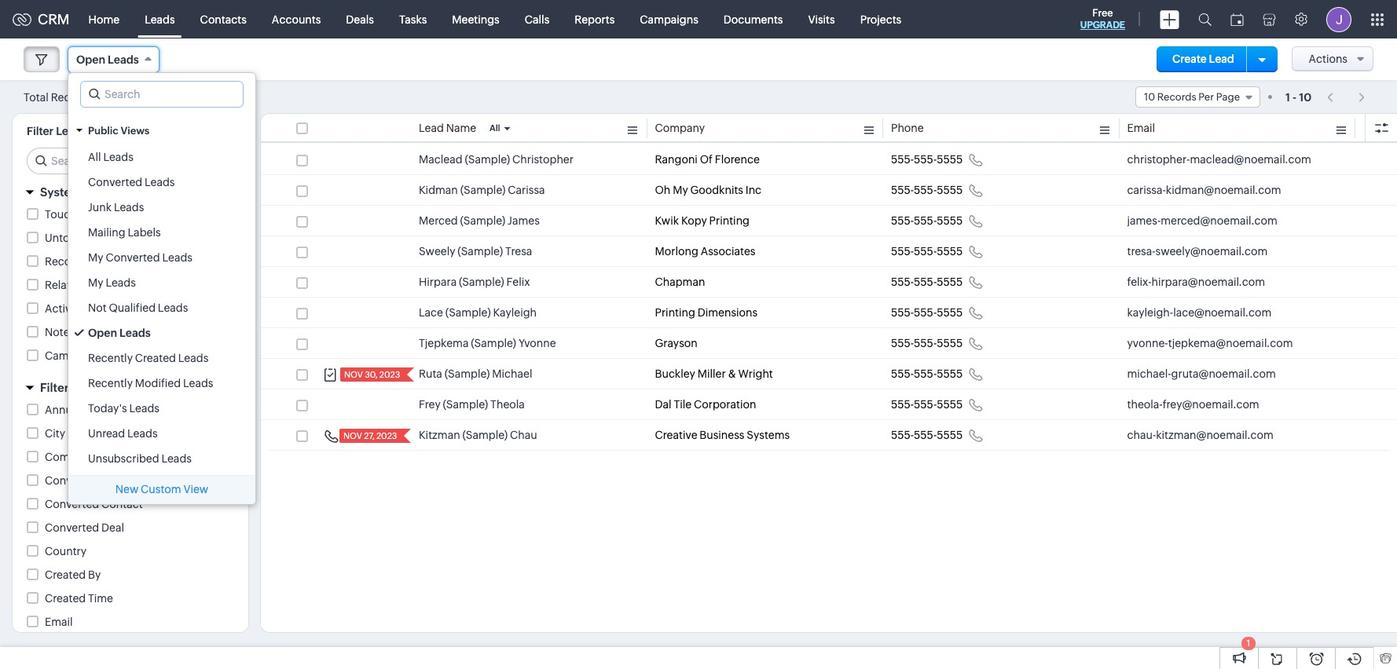 Task type: describe. For each thing, give the bounding box(es) containing it.
leads right qualified
[[158, 302, 188, 314]]

system defined filters
[[40, 185, 166, 199]]

leads down filters
[[114, 201, 144, 214]]

converted for converted account
[[45, 475, 99, 487]]

hirpara@noemail.com
[[1152, 276, 1265, 288]]

by for filter
[[71, 381, 86, 395]]

leads up modified
[[178, 352, 208, 365]]

nov 27, 2023
[[343, 431, 397, 441]]

records for total
[[51, 91, 93, 103]]

converted down mailing labels
[[106, 251, 160, 264]]

merced (sample) james
[[419, 215, 540, 227]]

printing dimensions
[[655, 307, 758, 319]]

view
[[183, 483, 208, 496]]

tasks
[[399, 13, 427, 26]]

rangoni
[[655, 153, 698, 166]]

kayleigh-lace@noemail.com link
[[1127, 305, 1272, 321]]

2023 for kitzman
[[376, 431, 397, 441]]

lace@noemail.com
[[1173, 307, 1272, 319]]

projects
[[860, 13, 902, 26]]

record
[[45, 255, 82, 268]]

deals
[[346, 13, 374, 26]]

kwik kopy printing
[[655, 215, 750, 227]]

converted contact
[[45, 498, 143, 511]]

my leads
[[88, 277, 136, 289]]

555-555-5555 for dal tile corporation
[[891, 398, 963, 411]]

0 horizontal spatial campaigns
[[45, 350, 103, 362]]

nov for ruta
[[344, 370, 363, 380]]

maclead@noemail.com
[[1190, 153, 1312, 166]]

tresa
[[505, 245, 532, 258]]

lace (sample) kayleigh link
[[419, 305, 537, 321]]

fields
[[88, 381, 121, 395]]

maclead
[[419, 153, 463, 166]]

lead name
[[419, 122, 476, 134]]

filter leads by
[[27, 125, 103, 138]]

leads up qualified
[[106, 277, 136, 289]]

all for all
[[490, 123, 500, 133]]

my inside row group
[[673, 184, 688, 196]]

-
[[1293, 91, 1297, 103]]

chapman
[[655, 276, 705, 288]]

0 horizontal spatial action
[[84, 255, 118, 268]]

theola-frey@noemail.com link
[[1127, 397, 1260, 413]]

my for my leads
[[88, 277, 103, 289]]

kayleigh
[[493, 307, 537, 319]]

today's leads
[[88, 402, 159, 415]]

0 vertical spatial email
[[1127, 122, 1155, 134]]

christopher-maclead@noemail.com link
[[1127, 152, 1312, 167]]

(sample) for tresa
[[458, 245, 503, 258]]

kayleigh-lace@noemail.com
[[1127, 307, 1272, 319]]

ruta (sample) michael link
[[419, 366, 532, 382]]

(sample) for james
[[460, 215, 506, 227]]

free upgrade
[[1080, 7, 1125, 31]]

frey
[[419, 398, 441, 411]]

recently for recently modified leads
[[88, 377, 133, 390]]

kidman (sample) carissa
[[419, 184, 545, 196]]

christopher-
[[1127, 153, 1190, 166]]

leads right modified
[[183, 377, 213, 390]]

calls link
[[512, 0, 562, 38]]

filter by fields
[[40, 381, 121, 395]]

5555 for yvonne-
[[937, 337, 963, 350]]

hirpara (sample) felix link
[[419, 274, 530, 290]]

city
[[45, 428, 65, 440]]

campaigns inside 'campaigns' link
[[640, 13, 699, 26]]

upgrade
[[1080, 20, 1125, 31]]

tresa-sweely@noemail.com link
[[1127, 244, 1268, 259]]

home
[[88, 13, 120, 26]]

yvonne-tjepkema@noemail.com
[[1127, 337, 1293, 350]]

5555 for carissa-
[[937, 184, 963, 196]]

sweely@noemail.com
[[1156, 245, 1268, 258]]

country
[[45, 545, 87, 558]]

felix-
[[1127, 276, 1152, 288]]

unread
[[88, 428, 125, 440]]

nov 27, 2023 link
[[340, 429, 399, 443]]

frey@noemail.com
[[1163, 398, 1260, 411]]

created for created time
[[45, 593, 86, 605]]

converted leads
[[88, 176, 175, 189]]

meetings
[[452, 13, 500, 26]]

555-555-5555 for chapman
[[891, 276, 963, 288]]

records for touched
[[92, 208, 134, 221]]

documents link
[[711, 0, 796, 38]]

untouched records
[[45, 232, 147, 244]]

james-merced@noemail.com
[[1127, 215, 1278, 227]]

1 for 1 - 10
[[1286, 91, 1290, 103]]

converted account
[[45, 475, 145, 487]]

records for related
[[86, 279, 128, 292]]

create menu element
[[1151, 0, 1189, 38]]

5555 for chau-
[[937, 429, 963, 442]]

yvonne
[[519, 337, 556, 350]]

yvonne-tjepkema@noemail.com link
[[1127, 336, 1293, 351]]

leads down filter by fields dropdown button
[[129, 402, 159, 415]]

goodknits
[[690, 184, 743, 196]]

5555 for kayleigh-
[[937, 307, 963, 319]]

creative
[[655, 429, 698, 442]]

theola
[[490, 398, 525, 411]]

labels
[[128, 226, 161, 239]]

related records action
[[45, 279, 164, 292]]

touched records
[[45, 208, 134, 221]]

carissa-kidman@noemail.com link
[[1127, 182, 1282, 198]]

filter for filter by fields
[[40, 381, 69, 395]]

meetings link
[[440, 0, 512, 38]]

5555 for tresa-
[[937, 245, 963, 258]]

kopy
[[681, 215, 707, 227]]

crm
[[38, 11, 70, 28]]

custom
[[141, 483, 181, 496]]

tjepkema (sample) yvonne link
[[419, 336, 556, 351]]

created for created by
[[45, 569, 86, 582]]

leads down public views dropdown button
[[145, 176, 175, 189]]

carissa
[[508, 184, 545, 196]]

records for 10
[[1157, 91, 1197, 103]]

records for untouched
[[105, 232, 147, 244]]

(sample) for felix
[[459, 276, 504, 288]]

james-
[[1127, 215, 1161, 227]]

profile image
[[1327, 7, 1352, 32]]

10 Records Per Page field
[[1136, 86, 1261, 108]]

untouched
[[45, 232, 102, 244]]

lace (sample) kayleigh
[[419, 307, 537, 319]]

leads link
[[132, 0, 188, 38]]

chau-kitzman@noemail.com link
[[1127, 428, 1274, 443]]

views
[[121, 125, 150, 137]]

calendar image
[[1231, 13, 1244, 26]]

kidman
[[419, 184, 458, 196]]

maclead (sample) christopher
[[419, 153, 574, 166]]

christopher
[[512, 153, 574, 166]]



Task type: locate. For each thing, give the bounding box(es) containing it.
converted for converted deal
[[45, 522, 99, 534]]

free
[[1093, 7, 1113, 19]]

lead inside button
[[1209, 53, 1234, 65]]

open inside field
[[76, 53, 105, 66]]

1 vertical spatial by
[[88, 569, 101, 582]]

creative business systems
[[655, 429, 790, 442]]

5555 for christopher-
[[937, 153, 963, 166]]

555-555-5555 for creative business systems
[[891, 429, 963, 442]]

open leads down qualified
[[88, 327, 151, 340]]

3 5555 from the top
[[937, 215, 963, 227]]

my converted leads
[[88, 251, 192, 264]]

email up christopher-
[[1127, 122, 1155, 134]]

1 vertical spatial email
[[45, 616, 73, 629]]

(sample) up merced (sample) james link
[[460, 184, 506, 196]]

1 vertical spatial open leads
[[88, 327, 151, 340]]

calls
[[525, 13, 550, 26]]

kwik
[[655, 215, 679, 227]]

search text field up the converted leads
[[28, 149, 236, 174]]

2 555-555-5555 from the top
[[891, 184, 963, 196]]

created inside public views region
[[135, 352, 176, 365]]

1 vertical spatial campaigns
[[45, 350, 103, 362]]

0 vertical spatial created
[[135, 352, 176, 365]]

1 horizontal spatial 1
[[1286, 91, 1290, 103]]

0 horizontal spatial all
[[88, 151, 101, 163]]

555-555-5555 for oh my goodknits inc
[[891, 184, 963, 196]]

james
[[508, 215, 540, 227]]

gruta@noemail.com
[[1171, 368, 1276, 380]]

leads
[[145, 13, 175, 26], [108, 53, 139, 66], [56, 125, 87, 138], [103, 151, 133, 163], [145, 176, 175, 189], [114, 201, 144, 214], [162, 251, 192, 264], [106, 277, 136, 289], [158, 302, 188, 314], [120, 327, 151, 340], [178, 352, 208, 365], [183, 377, 213, 390], [129, 402, 159, 415], [127, 428, 158, 440], [161, 453, 192, 465]]

felix-hirpara@noemail.com link
[[1127, 274, 1265, 290]]

1 vertical spatial open
[[88, 327, 117, 340]]

2 vertical spatial created
[[45, 593, 86, 605]]

(sample) down ruta (sample) michael
[[443, 398, 488, 411]]

1 horizontal spatial email
[[1127, 122, 1155, 134]]

1 vertical spatial 2023
[[376, 431, 397, 441]]

1 horizontal spatial action
[[130, 279, 164, 292]]

kitzman (sample) chau link
[[419, 428, 537, 443]]

recently for recently created leads
[[88, 352, 133, 365]]

row group
[[261, 145, 1397, 451]]

9 555-555-5555 from the top
[[891, 398, 963, 411]]

lead right create
[[1209, 53, 1234, 65]]

2023
[[379, 370, 400, 380], [376, 431, 397, 441]]

10 for 1 - 10
[[1299, 91, 1312, 103]]

by inside dropdown button
[[71, 381, 86, 395]]

555-555-5555 for buckley miller & wright
[[891, 368, 963, 380]]

created by
[[45, 569, 101, 582]]

0 vertical spatial action
[[84, 255, 118, 268]]

lead left name
[[419, 122, 444, 134]]

filter down total
[[27, 125, 54, 138]]

1 vertical spatial action
[[130, 279, 164, 292]]

created down country
[[45, 569, 86, 582]]

0 horizontal spatial 1
[[1247, 639, 1251, 648]]

555-555-5555 for grayson
[[891, 337, 963, 350]]

0 horizontal spatial by
[[71, 381, 86, 395]]

10 5555 from the top
[[937, 429, 963, 442]]

leads down home
[[108, 53, 139, 66]]

created up modified
[[135, 352, 176, 365]]

1 horizontal spatial all
[[490, 123, 500, 133]]

frey (sample) theola link
[[419, 397, 525, 413]]

nov left "30,"
[[344, 370, 363, 380]]

merced (sample) james link
[[419, 213, 540, 229]]

new custom view
[[115, 483, 208, 496]]

nov 30, 2023
[[344, 370, 400, 380]]

records up "not"
[[86, 279, 128, 292]]

printing up associates
[[709, 215, 750, 227]]

printing up grayson
[[655, 307, 695, 319]]

tasks link
[[387, 0, 440, 38]]

1 vertical spatial filter
[[40, 381, 69, 395]]

6 555-555-5555 from the top
[[891, 307, 963, 319]]

public views region
[[68, 145, 255, 472]]

7 555-555-5555 from the top
[[891, 337, 963, 350]]

2 vertical spatial my
[[88, 277, 103, 289]]

1 for 1
[[1247, 639, 1251, 648]]

all
[[490, 123, 500, 133], [88, 151, 101, 163]]

3 555-555-5555 from the top
[[891, 215, 963, 227]]

sweely (sample) tresa
[[419, 245, 532, 258]]

nov left '27,'
[[343, 431, 362, 441]]

5555 for felix-
[[937, 276, 963, 288]]

converted for converted contact
[[45, 498, 99, 511]]

all up maclead (sample) christopher link
[[490, 123, 500, 133]]

accounts link
[[259, 0, 333, 38]]

(sample) for yvonne
[[471, 337, 516, 350]]

5 5555 from the top
[[937, 276, 963, 288]]

converted up country
[[45, 522, 99, 534]]

8 555-555-5555 from the top
[[891, 368, 963, 380]]

converted up "junk leads"
[[88, 176, 142, 189]]

1 vertical spatial created
[[45, 569, 86, 582]]

records inside field
[[1157, 91, 1197, 103]]

business
[[700, 429, 745, 442]]

1 vertical spatial company
[[45, 451, 95, 464]]

carissa-kidman@noemail.com
[[1127, 184, 1282, 196]]

navigation
[[1320, 86, 1374, 108]]

tjepkema
[[419, 337, 469, 350]]

0 horizontal spatial email
[[45, 616, 73, 629]]

(sample) for chau
[[462, 429, 508, 442]]

0 vertical spatial printing
[[709, 215, 750, 227]]

0 vertical spatial filter
[[27, 125, 54, 138]]

10 inside total records 10
[[95, 92, 107, 103]]

search image
[[1199, 13, 1212, 26]]

(sample) down lace (sample) kayleigh link
[[471, 337, 516, 350]]

oh
[[655, 184, 671, 196]]

0 horizontal spatial lead
[[419, 122, 444, 134]]

(sample) inside "link"
[[460, 184, 506, 196]]

search element
[[1189, 0, 1221, 39]]

2 5555 from the top
[[937, 184, 963, 196]]

contacts
[[200, 13, 247, 26]]

name
[[446, 122, 476, 134]]

7 5555 from the top
[[937, 337, 963, 350]]

converted up converted contact
[[45, 475, 99, 487]]

open down "not"
[[88, 327, 117, 340]]

(sample) down hirpara (sample) felix at the left top of the page
[[445, 307, 491, 319]]

filters
[[132, 185, 166, 199]]

555-555-5555 for morlong associates
[[891, 245, 963, 258]]

created time
[[45, 593, 113, 605]]

accounts
[[272, 13, 321, 26]]

1 vertical spatial nov
[[343, 431, 362, 441]]

(sample) up the kidman (sample) carissa "link"
[[465, 153, 510, 166]]

(sample) for theola
[[443, 398, 488, 411]]

created down created by
[[45, 593, 86, 605]]

555-555-5555 for kwik kopy printing
[[891, 215, 963, 227]]

records
[[51, 91, 93, 103], [1157, 91, 1197, 103], [92, 208, 134, 221], [105, 232, 147, 244], [86, 279, 128, 292]]

create menu image
[[1160, 10, 1180, 29]]

oh my goodknits inc
[[655, 184, 762, 196]]

open leads inside public views region
[[88, 327, 151, 340]]

not qualified leads
[[88, 302, 188, 314]]

1 555-555-5555 from the top
[[891, 153, 963, 166]]

2023 right "30,"
[[379, 370, 400, 380]]

leads down qualified
[[120, 327, 151, 340]]

(sample) for kayleigh
[[445, 307, 491, 319]]

0 vertical spatial all
[[490, 123, 500, 133]]

0 vertical spatial my
[[673, 184, 688, 196]]

leads right home link
[[145, 13, 175, 26]]

1 vertical spatial recently
[[88, 377, 133, 390]]

recently up fields
[[88, 352, 133, 365]]

my
[[673, 184, 688, 196], [88, 251, 103, 264], [88, 277, 103, 289]]

(sample) for michael
[[445, 368, 490, 380]]

5555 for theola-
[[937, 398, 963, 411]]

2 recently from the top
[[88, 377, 133, 390]]

8 5555 from the top
[[937, 368, 963, 380]]

10 left 'per'
[[1144, 91, 1155, 103]]

0 vertical spatial search text field
[[81, 82, 243, 107]]

modified
[[135, 377, 181, 390]]

leads down the public views
[[103, 151, 133, 163]]

1 horizontal spatial by
[[88, 569, 101, 582]]

leads inside field
[[108, 53, 139, 66]]

unsubscribed leads
[[88, 453, 192, 465]]

all for all leads
[[88, 151, 101, 163]]

1 vertical spatial 1
[[1247, 639, 1251, 648]]

0 vertical spatial recently
[[88, 352, 133, 365]]

my down 'untouched records'
[[88, 251, 103, 264]]

0 vertical spatial campaigns
[[640, 13, 699, 26]]

hirpara
[[419, 276, 457, 288]]

Open Leads field
[[68, 46, 159, 73]]

5555 for james-
[[937, 215, 963, 227]]

10 up public
[[95, 92, 107, 103]]

(sample) up lace (sample) kayleigh link
[[459, 276, 504, 288]]

open inside public views region
[[88, 327, 117, 340]]

1 horizontal spatial campaigns
[[640, 13, 699, 26]]

email down created time
[[45, 616, 73, 629]]

converted for converted leads
[[88, 176, 142, 189]]

0 vertical spatial company
[[655, 122, 705, 134]]

(sample) down the frey (sample) theola
[[462, 429, 508, 442]]

visits
[[808, 13, 835, 26]]

create lead
[[1173, 53, 1234, 65]]

filter up annual
[[40, 381, 69, 395]]

my for my converted leads
[[88, 251, 103, 264]]

leads up unsubscribed leads in the bottom left of the page
[[127, 428, 158, 440]]

company down city
[[45, 451, 95, 464]]

4 5555 from the top
[[937, 245, 963, 258]]

leads up new custom view
[[161, 453, 192, 465]]

public
[[88, 125, 118, 137]]

my right oh
[[673, 184, 688, 196]]

5555 for michael-
[[937, 368, 963, 380]]

4 555-555-5555 from the top
[[891, 245, 963, 258]]

(sample) for carissa
[[460, 184, 506, 196]]

555-
[[891, 153, 914, 166], [914, 153, 937, 166], [891, 184, 914, 196], [914, 184, 937, 196], [891, 215, 914, 227], [914, 215, 937, 227], [891, 245, 914, 258], [914, 245, 937, 258], [891, 276, 914, 288], [914, 276, 937, 288], [891, 307, 914, 319], [914, 307, 937, 319], [891, 337, 914, 350], [914, 337, 937, 350], [891, 368, 914, 380], [914, 368, 937, 380], [891, 398, 914, 411], [914, 398, 937, 411], [891, 429, 914, 442], [914, 429, 937, 442]]

michael-
[[1127, 368, 1171, 380]]

10 right -
[[1299, 91, 1312, 103]]

filter inside dropdown button
[[40, 381, 69, 395]]

recently created leads
[[88, 352, 208, 365]]

0 vertical spatial by
[[71, 381, 86, 395]]

2023 for ruta
[[379, 370, 400, 380]]

records up mailing
[[92, 208, 134, 221]]

campaigns down the notes
[[45, 350, 103, 362]]

reports
[[575, 13, 615, 26]]

1 vertical spatial search text field
[[28, 149, 236, 174]]

theola-
[[1127, 398, 1163, 411]]

10 for total records 10
[[95, 92, 107, 103]]

2 horizontal spatial 10
[[1299, 91, 1312, 103]]

(sample) down merced (sample) james link
[[458, 245, 503, 258]]

defined
[[84, 185, 129, 199]]

action up the related records action
[[84, 255, 118, 268]]

1 vertical spatial lead
[[419, 122, 444, 134]]

converted deal
[[45, 522, 124, 534]]

1 5555 from the top
[[937, 153, 963, 166]]

Search text field
[[81, 82, 243, 107], [28, 149, 236, 174]]

1 horizontal spatial lead
[[1209, 53, 1234, 65]]

(sample) inside 'link'
[[445, 368, 490, 380]]

10 inside field
[[1144, 91, 1155, 103]]

1 - 10
[[1286, 91, 1312, 103]]

campaigns right reports link
[[640, 13, 699, 26]]

1 horizontal spatial 10
[[1144, 91, 1155, 103]]

associates
[[701, 245, 756, 258]]

27,
[[364, 431, 375, 441]]

0 vertical spatial 1
[[1286, 91, 1290, 103]]

kidman (sample) carissa link
[[419, 182, 545, 198]]

0 horizontal spatial 10
[[95, 92, 107, 103]]

(sample) down the kidman (sample) carissa "link"
[[460, 215, 506, 227]]

10 555-555-5555 from the top
[[891, 429, 963, 442]]

0 vertical spatial lead
[[1209, 53, 1234, 65]]

1 horizontal spatial company
[[655, 122, 705, 134]]

create
[[1173, 53, 1207, 65]]

9 5555 from the top
[[937, 398, 963, 411]]

chau-kitzman@noemail.com
[[1127, 429, 1274, 442]]

0 horizontal spatial printing
[[655, 307, 695, 319]]

public views button
[[68, 117, 255, 145]]

555-555-5555 for rangoni of florence
[[891, 153, 963, 166]]

5 555-555-5555 from the top
[[891, 276, 963, 288]]

555-555-5555 for printing dimensions
[[891, 307, 963, 319]]

buckley miller & wright
[[655, 368, 773, 380]]

profile element
[[1317, 0, 1361, 38]]

row group containing maclead (sample) christopher
[[261, 145, 1397, 451]]

2023 right '27,'
[[376, 431, 397, 441]]

mailing labels
[[88, 226, 161, 239]]

recently up today's
[[88, 377, 133, 390]]

hirpara (sample) felix
[[419, 276, 530, 288]]

deals link
[[333, 0, 387, 38]]

open leads down home
[[76, 53, 139, 66]]

total
[[24, 91, 49, 103]]

related
[[45, 279, 84, 292]]

0 vertical spatial nov
[[344, 370, 363, 380]]

yvonne-
[[1127, 337, 1168, 350]]

tile
[[674, 398, 692, 411]]

account
[[101, 475, 145, 487]]

actions
[[1309, 53, 1348, 65]]

1 vertical spatial printing
[[655, 307, 695, 319]]

revenue
[[83, 404, 128, 417]]

1 vertical spatial all
[[88, 151, 101, 163]]

contacts link
[[188, 0, 259, 38]]

0 vertical spatial open
[[76, 53, 105, 66]]

records up filter leads by
[[51, 91, 93, 103]]

1 vertical spatial my
[[88, 251, 103, 264]]

created
[[135, 352, 176, 365], [45, 569, 86, 582], [45, 593, 86, 605]]

lead
[[1209, 53, 1234, 65], [419, 122, 444, 134]]

0 horizontal spatial company
[[45, 451, 95, 464]]

leads up not qualified leads
[[162, 251, 192, 264]]

tjepkema (sample) yvonne
[[419, 337, 556, 350]]

grayson
[[655, 337, 698, 350]]

my up "not"
[[88, 277, 103, 289]]

filter for filter leads by
[[27, 125, 54, 138]]

logo image
[[13, 13, 31, 26]]

by up the annual revenue
[[71, 381, 86, 395]]

leads left by
[[56, 125, 87, 138]]

open leads inside field
[[76, 53, 139, 66]]

company up rangoni on the left
[[655, 122, 705, 134]]

kayleigh-
[[1127, 307, 1173, 319]]

miller
[[698, 368, 726, 380]]

converted up converted deal
[[45, 498, 99, 511]]

0 vertical spatial 2023
[[379, 370, 400, 380]]

all inside public views region
[[88, 151, 101, 163]]

by for created
[[88, 569, 101, 582]]

records left 'per'
[[1157, 91, 1197, 103]]

all down by
[[88, 151, 101, 163]]

6 5555 from the top
[[937, 307, 963, 319]]

unsubscribed
[[88, 453, 159, 465]]

(sample) up frey (sample) theola link
[[445, 368, 490, 380]]

kitzman
[[419, 429, 460, 442]]

1 horizontal spatial printing
[[709, 215, 750, 227]]

activities
[[45, 303, 92, 315]]

records up my converted leads
[[105, 232, 147, 244]]

open down home link
[[76, 53, 105, 66]]

555-555-5555
[[891, 153, 963, 166], [891, 184, 963, 196], [891, 215, 963, 227], [891, 245, 963, 258], [891, 276, 963, 288], [891, 307, 963, 319], [891, 337, 963, 350], [891, 368, 963, 380], [891, 398, 963, 411], [891, 429, 963, 442]]

system defined filters button
[[13, 178, 248, 206]]

1 recently from the top
[[88, 352, 133, 365]]

by up "time"
[[88, 569, 101, 582]]

of
[[700, 153, 713, 166]]

0 vertical spatial open leads
[[76, 53, 139, 66]]

action up not qualified leads
[[130, 279, 164, 292]]

nov for kitzman
[[343, 431, 362, 441]]

time
[[88, 593, 113, 605]]

ruta (sample) michael
[[419, 368, 532, 380]]

junk
[[88, 201, 112, 214]]

dal
[[655, 398, 672, 411]]

(sample) for christopher
[[465, 153, 510, 166]]

search text field up public views dropdown button
[[81, 82, 243, 107]]



Task type: vqa. For each thing, say whether or not it's contained in the screenshot.
LACE@NOEMAIL.COM
yes



